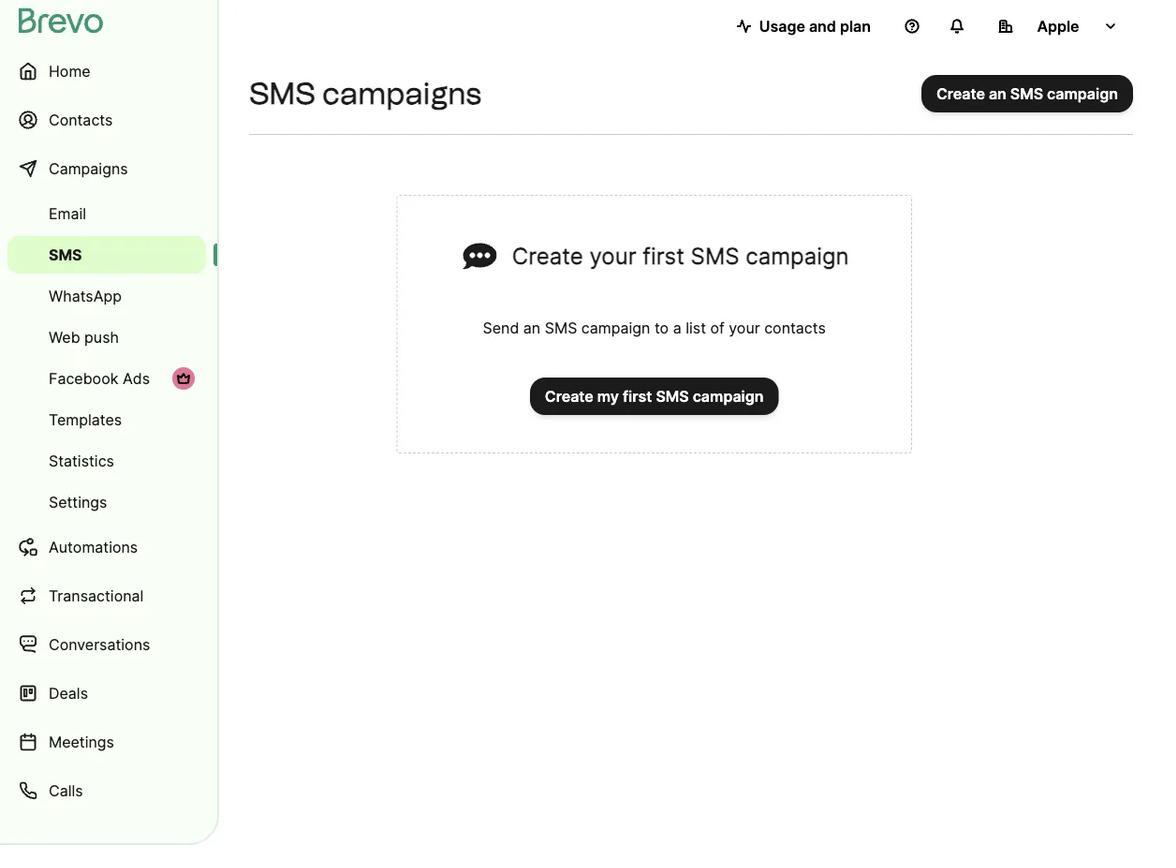 Task type: vqa. For each thing, say whether or not it's contained in the screenshot.
New corresponding to New Template
no



Task type: describe. For each thing, give the bounding box(es) containing it.
deals
[[49, 684, 88, 702]]

an for create
[[989, 84, 1007, 103]]

create for create my first sms campaign
[[545, 387, 594, 405]]

create my first sms campaign
[[545, 387, 764, 405]]

usage and plan button
[[722, 7, 886, 45]]

of
[[711, 319, 725, 337]]

sms inside create an sms campaign button
[[1011, 84, 1044, 103]]

create for create your first sms campaign
[[512, 242, 583, 269]]

sms campaigns
[[249, 75, 482, 111]]

automations
[[49, 538, 138, 556]]

campaign left to
[[582, 319, 651, 337]]

statistics link
[[7, 442, 206, 480]]

web push link
[[7, 319, 206, 356]]

settings link
[[7, 483, 206, 521]]

ads
[[123, 369, 150, 387]]

and
[[809, 17, 837, 35]]

sms inside "sms" link
[[49, 245, 82, 264]]

conversations
[[49, 635, 150, 653]]

campaign up contacts
[[746, 242, 849, 269]]

contacts
[[49, 111, 113, 129]]

conversations link
[[7, 622, 206, 667]]

1 vertical spatial your
[[729, 319, 760, 337]]

a
[[673, 319, 682, 337]]

create for create an sms campaign
[[937, 84, 986, 103]]

sms link
[[7, 236, 206, 274]]

contacts link
[[7, 97, 206, 142]]

home
[[49, 62, 91, 80]]

left___rvooi image
[[176, 371, 191, 386]]

campaigns
[[49, 159, 128, 178]]

facebook ads
[[49, 369, 150, 387]]

templates link
[[7, 401, 206, 438]]

facebook ads link
[[7, 360, 206, 397]]

usage
[[760, 17, 806, 35]]

create my first sms campaign button
[[530, 378, 779, 415]]

settings
[[49, 493, 107, 511]]

transactional link
[[7, 573, 206, 618]]



Task type: locate. For each thing, give the bounding box(es) containing it.
meetings link
[[7, 720, 206, 764]]

0 vertical spatial an
[[989, 84, 1007, 103]]

to
[[655, 319, 669, 337]]

deals link
[[7, 671, 206, 716]]

whatsapp
[[49, 287, 122, 305]]

0 horizontal spatial your
[[590, 242, 637, 269]]

web push
[[49, 328, 119, 346]]

your right of
[[729, 319, 760, 337]]

0 vertical spatial create
[[937, 84, 986, 103]]

contacts
[[765, 319, 826, 337]]

email
[[49, 204, 86, 223]]

first for my
[[623, 387, 652, 405]]

web
[[49, 328, 80, 346]]

your up send an sms campaign to a list of your contacts
[[590, 242, 637, 269]]

first up to
[[643, 242, 685, 269]]

your
[[590, 242, 637, 269], [729, 319, 760, 337]]

create your first sms campaign
[[512, 242, 849, 269]]

1 vertical spatial create
[[512, 242, 583, 269]]

transactional
[[49, 586, 144, 605]]

create inside button
[[937, 84, 986, 103]]

2 vertical spatial create
[[545, 387, 594, 405]]

campaigns link
[[7, 146, 206, 191]]

an for send
[[524, 319, 541, 337]]

campaign
[[1047, 84, 1119, 103], [746, 242, 849, 269], [582, 319, 651, 337], [693, 387, 764, 405]]

automations link
[[7, 525, 206, 570]]

apple
[[1037, 17, 1080, 35]]

calls
[[49, 781, 83, 800]]

campaign down apple button
[[1047, 84, 1119, 103]]

1 horizontal spatial your
[[729, 319, 760, 337]]

apple button
[[984, 7, 1134, 45]]

facebook
[[49, 369, 118, 387]]

create inside button
[[545, 387, 594, 405]]

my
[[597, 387, 619, 405]]

send
[[483, 319, 519, 337]]

first right my
[[623, 387, 652, 405]]

an right send
[[524, 319, 541, 337]]

statistics
[[49, 452, 114, 470]]

sms
[[249, 75, 315, 111], [1011, 84, 1044, 103], [691, 242, 740, 269], [49, 245, 82, 264], [545, 319, 577, 337], [656, 387, 689, 405]]

create an sms campaign
[[937, 84, 1119, 103]]

send an sms campaign to a list of your contacts
[[483, 319, 826, 337]]

first inside button
[[623, 387, 652, 405]]

0 vertical spatial first
[[643, 242, 685, 269]]

1 vertical spatial an
[[524, 319, 541, 337]]

0 vertical spatial your
[[590, 242, 637, 269]]

calls link
[[7, 768, 206, 813]]

an down apple button
[[989, 84, 1007, 103]]

1 horizontal spatial an
[[989, 84, 1007, 103]]

campaign inside button
[[1047, 84, 1119, 103]]

campaign inside button
[[693, 387, 764, 405]]

0 horizontal spatial an
[[524, 319, 541, 337]]

meetings
[[49, 733, 114, 751]]

campaign down of
[[693, 387, 764, 405]]

email link
[[7, 195, 206, 232]]

campaigns
[[322, 75, 482, 111]]

an inside button
[[989, 84, 1007, 103]]

whatsapp link
[[7, 277, 206, 315]]

sms inside "create my first sms campaign" button
[[656, 387, 689, 405]]

push
[[84, 328, 119, 346]]

home link
[[7, 49, 206, 94]]

usage and plan
[[760, 17, 871, 35]]

create
[[937, 84, 986, 103], [512, 242, 583, 269], [545, 387, 594, 405]]

create an sms campaign button
[[922, 75, 1134, 112]]

templates
[[49, 410, 122, 429]]

first
[[643, 242, 685, 269], [623, 387, 652, 405]]

an
[[989, 84, 1007, 103], [524, 319, 541, 337]]

list
[[686, 319, 706, 337]]

first for your
[[643, 242, 685, 269]]

plan
[[840, 17, 871, 35]]

1 vertical spatial first
[[623, 387, 652, 405]]



